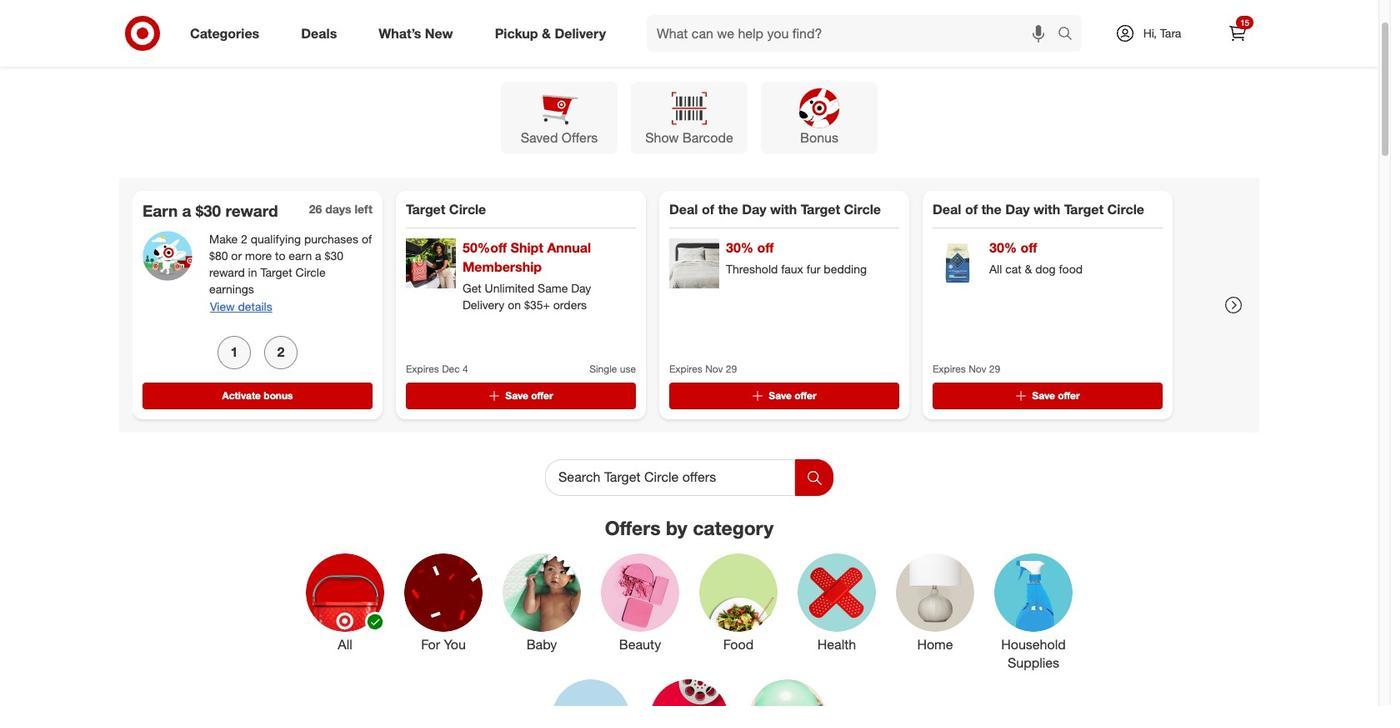 Task type: describe. For each thing, give the bounding box(es) containing it.
all inside 30% off all cat & dog food
[[990, 262, 1002, 276]]

expires for 30% off all cat & dog food
[[933, 362, 966, 375]]

earn
[[289, 248, 312, 263]]

50%off shipt annual membership get unlimited same day delivery on $35+ orders
[[463, 239, 591, 312]]

save offer for faux
[[769, 389, 817, 402]]

reward inside make 2 qualifying purchases of $80 or more to earn a $30 reward in target circle earnings view details
[[209, 265, 245, 279]]

earn
[[143, 201, 178, 220]]

deals
[[301, 25, 337, 41]]

search button
[[1050, 15, 1091, 55]]

use
[[620, 362, 636, 375]]

categories
[[190, 25, 259, 41]]

threshold
[[726, 262, 778, 276]]

make 2 qualifying purchases of $80 or more to earn a $30 reward in target circle earnings view details
[[209, 232, 372, 313]]

4
[[463, 362, 468, 375]]

health
[[818, 636, 856, 653]]

membership
[[463, 258, 542, 275]]

left
[[355, 202, 373, 216]]

save offer for membership
[[506, 389, 553, 402]]

beauty button
[[601, 553, 679, 673]]

household
[[1002, 636, 1066, 653]]

save offer button for cat
[[933, 383, 1163, 409]]

30% off all cat & dog food
[[990, 239, 1083, 276]]

30% for 30% off all cat & dog food
[[990, 239, 1017, 256]]

pickup
[[495, 25, 538, 41]]

offers for offers by category
[[605, 516, 661, 539]]

expires nov 29 for 30% off all cat & dog food
[[933, 362, 1001, 375]]

$35+
[[524, 297, 550, 312]]

with for 30% off all cat & dog food
[[1034, 201, 1061, 218]]

partners link
[[739, 27, 813, 58]]

30% off all cat & dog food image
[[933, 238, 983, 288]]

30% off threshold faux fur bedding image
[[669, 238, 719, 288]]

what's
[[379, 25, 421, 41]]

offers by category
[[605, 516, 774, 539]]

deals link
[[287, 15, 358, 52]]

annual
[[547, 239, 591, 256]]

or
[[231, 248, 242, 263]]

show barcode
[[645, 129, 734, 146]]

15
[[1240, 18, 1250, 28]]

saved offers button
[[501, 82, 618, 154]]

household supplies button
[[995, 553, 1073, 673]]

beauty
[[619, 636, 661, 653]]

search
[[1050, 26, 1091, 43]]

30% for 30% off threshold faux fur bedding
[[726, 239, 754, 256]]

hi,
[[1144, 26, 1157, 40]]

pickup & delivery link
[[481, 15, 627, 52]]

0 vertical spatial bonus
[[654, 32, 699, 51]]

offers for offers
[[564, 32, 607, 51]]

earn a $30 reward
[[143, 201, 278, 220]]

barcode
[[683, 129, 734, 146]]

supplies
[[1008, 655, 1060, 672]]

orders
[[553, 297, 587, 312]]

offers inside button
[[562, 129, 598, 146]]

get
[[463, 281, 482, 295]]

activity
[[943, 32, 995, 51]]

activate
[[222, 389, 261, 402]]

offer for membership
[[531, 389, 553, 402]]

deal of the day with target circle for 30% off threshold faux fur bedding
[[669, 201, 881, 218]]

what's new
[[379, 25, 453, 41]]

delivery inside '50%off shipt annual membership get unlimited same day delivery on $35+ orders'
[[463, 297, 505, 312]]

cat
[[1006, 262, 1022, 276]]

details
[[238, 299, 272, 313]]

circle inside make 2 qualifying purchases of $80 or more to earn a $30 reward in target circle earnings view details
[[296, 265, 326, 279]]

view
[[210, 299, 235, 313]]

single
[[590, 362, 617, 375]]

purchases
[[304, 232, 359, 246]]

50%off
[[463, 239, 507, 256]]

deal for 30% off all cat & dog food
[[933, 201, 962, 218]]

what's new link
[[365, 15, 474, 52]]

show barcode button
[[631, 82, 748, 154]]

toys & sports image
[[749, 680, 827, 706]]

nov for 30% off threshold faux fur bedding
[[705, 362, 723, 375]]

$80
[[209, 248, 228, 263]]

0 vertical spatial reward
[[225, 201, 278, 220]]

of for 30% off threshold faux fur bedding
[[702, 201, 714, 218]]

bonus
[[264, 389, 293, 402]]

save offer button for faux
[[669, 383, 900, 409]]

partners
[[746, 32, 806, 51]]

26
[[309, 202, 322, 216]]

target up 50%off shipt annual membership get unlimited same day delivery on $35+ orders image
[[406, 201, 446, 218]]

15 link
[[1220, 15, 1256, 52]]

home button
[[896, 553, 975, 673]]

fur
[[807, 262, 821, 276]]

target circle
[[406, 201, 486, 218]]

save offer for cat
[[1032, 389, 1080, 402]]

make
[[209, 232, 238, 246]]

save for cat
[[1032, 389, 1055, 402]]

view details button
[[209, 298, 273, 316]]

$30 inside make 2 qualifying purchases of $80 or more to earn a $30 reward in target circle earnings view details
[[325, 248, 343, 263]]

pickup & delivery
[[495, 25, 606, 41]]

dec
[[442, 362, 460, 375]]

all inside all 'button'
[[338, 636, 352, 653]]

activate bonus
[[222, 389, 293, 402]]

tara
[[1160, 26, 1182, 40]]

more
[[245, 248, 272, 263]]

1
[[231, 344, 238, 361]]

0 horizontal spatial $30
[[196, 201, 221, 220]]

single use
[[590, 362, 636, 375]]



Task type: vqa. For each thing, say whether or not it's contained in the screenshot.
Pickup
yes



Task type: locate. For each thing, give the bounding box(es) containing it.
1 vertical spatial food
[[723, 636, 754, 653]]

0 horizontal spatial 30%
[[726, 239, 754, 256]]

deal up 30% off threshold faux fur bedding image
[[669, 201, 698, 218]]

1 vertical spatial 2
[[277, 344, 285, 361]]

the for 30% off all cat & dog food
[[982, 201, 1002, 218]]

& right pickup
[[542, 25, 551, 41]]

3 save offer button from the left
[[933, 383, 1163, 409]]

offer for faux
[[795, 389, 817, 402]]

2 save offer button from the left
[[669, 383, 900, 409]]

2 up the or
[[241, 232, 248, 246]]

baby
[[527, 636, 557, 653]]

to
[[275, 248, 285, 263]]

1 horizontal spatial 2
[[277, 344, 285, 361]]

category
[[693, 516, 774, 539]]

0 horizontal spatial expires nov 29
[[669, 362, 737, 375]]

day up orders
[[571, 281, 591, 295]]

categories link
[[176, 15, 280, 52]]

1 vertical spatial all
[[338, 636, 352, 653]]

30% inside 30% off threshold faux fur bedding
[[726, 239, 754, 256]]

off
[[757, 239, 774, 256], [1021, 239, 1038, 256]]

the up 30% off all cat & dog food image
[[982, 201, 1002, 218]]

same
[[538, 281, 568, 295]]

50%off shipt annual membership get unlimited same day delivery on $35+ orders image
[[406, 238, 456, 288]]

dog
[[1036, 262, 1056, 276]]

by
[[666, 516, 688, 539]]

of up 30% off all cat & dog food image
[[965, 201, 978, 218]]

1 vertical spatial &
[[1025, 262, 1032, 276]]

day for 30% off all cat & dog food
[[1006, 201, 1030, 218]]

the for 30% off threshold faux fur bedding
[[718, 201, 738, 218]]

for you
[[421, 636, 466, 653]]

30% up threshold
[[726, 239, 754, 256]]

1 expires from the left
[[406, 362, 439, 375]]

baby button
[[503, 553, 581, 673]]

activate bonus button
[[143, 383, 373, 409]]

shipt
[[511, 239, 544, 256]]

2 horizontal spatial save offer
[[1032, 389, 1080, 402]]

save offer button
[[406, 383, 636, 409], [669, 383, 900, 409], [933, 383, 1163, 409]]

food
[[1059, 262, 1083, 276], [723, 636, 754, 653]]

delivery
[[555, 25, 606, 41], [463, 297, 505, 312]]

target inside make 2 qualifying purchases of $80 or more to earn a $30 reward in target circle earnings view details
[[260, 265, 292, 279]]

expires nov 29
[[669, 362, 737, 375], [933, 362, 1001, 375]]

2 up bonus
[[277, 344, 285, 361]]

0 horizontal spatial deal
[[669, 201, 698, 218]]

0 horizontal spatial nov
[[705, 362, 723, 375]]

save for faux
[[769, 389, 792, 402]]

you
[[444, 636, 466, 653]]

2 deal from the left
[[933, 201, 962, 218]]

deal of the day with target circle for 30% off all cat & dog food
[[933, 201, 1145, 218]]

a right earn in the top left of the page
[[182, 201, 191, 220]]

days
[[325, 202, 351, 216]]

2 the from the left
[[982, 201, 1002, 218]]

voting
[[853, 32, 897, 51]]

1 horizontal spatial deal
[[933, 201, 962, 218]]

day
[[742, 201, 767, 218], [1006, 201, 1030, 218], [571, 281, 591, 295]]

offers right pickup
[[564, 32, 607, 51]]

0 horizontal spatial delivery
[[463, 297, 505, 312]]

expires for 30% off threshold faux fur bedding
[[669, 362, 703, 375]]

for you button
[[404, 553, 483, 673]]

1 save offer from the left
[[506, 389, 553, 402]]

0 horizontal spatial of
[[362, 232, 372, 246]]

1 horizontal spatial off
[[1021, 239, 1038, 256]]

30% up cat
[[990, 239, 1017, 256]]

off up threshold
[[757, 239, 774, 256]]

expires dec 4
[[406, 362, 468, 375]]

0 vertical spatial a
[[182, 201, 191, 220]]

deal of the day with target circle up 30% off all cat & dog food
[[933, 201, 1145, 218]]

the
[[718, 201, 738, 218], [982, 201, 1002, 218]]

0 vertical spatial &
[[542, 25, 551, 41]]

1 deal of the day with target circle from the left
[[669, 201, 881, 218]]

2 inside make 2 qualifying purchases of $80 or more to earn a $30 reward in target circle earnings view details
[[241, 232, 248, 246]]

1 horizontal spatial bonus
[[800, 129, 839, 146]]

for
[[421, 636, 440, 653]]

0 vertical spatial delivery
[[555, 25, 606, 41]]

1 horizontal spatial a
[[315, 248, 321, 263]]

1 vertical spatial reward
[[209, 265, 245, 279]]

& right cat
[[1025, 262, 1032, 276]]

day inside '50%off shipt annual membership get unlimited same day delivery on $35+ orders'
[[571, 281, 591, 295]]

2 horizontal spatial save
[[1032, 389, 1055, 402]]

2 save offer from the left
[[769, 389, 817, 402]]

1 horizontal spatial all
[[990, 262, 1002, 276]]

2 horizontal spatial save offer button
[[933, 383, 1163, 409]]

expires nov 29 for 30% off threshold faux fur bedding
[[669, 362, 737, 375]]

0 vertical spatial all
[[990, 262, 1002, 276]]

home
[[917, 636, 953, 653]]

None text field
[[545, 459, 795, 496]]

1 29 from the left
[[726, 362, 737, 375]]

activity link
[[937, 27, 1002, 58]]

1 save from the left
[[506, 389, 528, 402]]

0 horizontal spatial off
[[757, 239, 774, 256]]

off inside 30% off all cat & dog food
[[1021, 239, 1038, 256]]

food inside 30% off all cat & dog food
[[1059, 262, 1083, 276]]

1 horizontal spatial offer
[[795, 389, 817, 402]]

reward up earnings
[[209, 265, 245, 279]]

3 offer from the left
[[1058, 389, 1080, 402]]

1 vertical spatial delivery
[[463, 297, 505, 312]]

1 30% from the left
[[726, 239, 754, 256]]

2 horizontal spatial day
[[1006, 201, 1030, 218]]

1 horizontal spatial deal of the day with target circle
[[933, 201, 1145, 218]]

0 horizontal spatial 2
[[241, 232, 248, 246]]

1 expires nov 29 from the left
[[669, 362, 737, 375]]

faux
[[781, 262, 804, 276]]

health button
[[798, 553, 876, 673]]

show
[[645, 129, 679, 146]]

30% inside 30% off all cat & dog food
[[990, 239, 1017, 256]]

day up 30% off all cat & dog food
[[1006, 201, 1030, 218]]

reward
[[225, 201, 278, 220], [209, 265, 245, 279]]

$30 down purchases
[[325, 248, 343, 263]]

with for 30% off threshold faux fur bedding
[[770, 201, 797, 218]]

on
[[508, 297, 521, 312]]

1 horizontal spatial with
[[1034, 201, 1061, 218]]

0 vertical spatial food
[[1059, 262, 1083, 276]]

off up cat
[[1021, 239, 1038, 256]]

saved
[[521, 129, 558, 146]]

all
[[990, 262, 1002, 276], [338, 636, 352, 653]]

1 horizontal spatial save
[[769, 389, 792, 402]]

1 the from the left
[[718, 201, 738, 218]]

3 save offer from the left
[[1032, 389, 1080, 402]]

1 deal from the left
[[669, 201, 698, 218]]

2
[[241, 232, 248, 246], [277, 344, 285, 361]]

2 deal of the day with target circle from the left
[[933, 201, 1145, 218]]

deal for 30% off threshold faux fur bedding
[[669, 201, 698, 218]]

1 horizontal spatial delivery
[[555, 25, 606, 41]]

&
[[542, 25, 551, 41], [1025, 262, 1032, 276]]

bonus link
[[647, 27, 706, 58]]

hi, tara
[[1144, 26, 1182, 40]]

0 horizontal spatial day
[[571, 281, 591, 295]]

2 expires from the left
[[669, 362, 703, 375]]

1 vertical spatial bonus
[[800, 129, 839, 146]]

1 horizontal spatial food
[[1059, 262, 1083, 276]]

1 with from the left
[[770, 201, 797, 218]]

delivery inside pickup & delivery 'link'
[[555, 25, 606, 41]]

save offer
[[506, 389, 553, 402], [769, 389, 817, 402], [1032, 389, 1080, 402]]

offer for cat
[[1058, 389, 1080, 402]]

1 horizontal spatial 30%
[[990, 239, 1017, 256]]

0 horizontal spatial bonus
[[654, 32, 699, 51]]

1 nov from the left
[[705, 362, 723, 375]]

0 horizontal spatial save
[[506, 389, 528, 402]]

0 horizontal spatial food
[[723, 636, 754, 653]]

0 horizontal spatial &
[[542, 25, 551, 41]]

target
[[406, 201, 446, 218], [801, 201, 840, 218], [1064, 201, 1104, 218], [260, 265, 292, 279]]

deal of the day with target circle up 30% off threshold faux fur bedding
[[669, 201, 881, 218]]

$30
[[196, 201, 221, 220], [325, 248, 343, 263]]

delivery right pickup
[[555, 25, 606, 41]]

2 vertical spatial offers
[[605, 516, 661, 539]]

target down to
[[260, 265, 292, 279]]

offers right the 'saved'
[[562, 129, 598, 146]]

deal up 30% off all cat & dog food image
[[933, 201, 962, 218]]

of
[[702, 201, 714, 218], [965, 201, 978, 218], [362, 232, 372, 246]]

1 horizontal spatial &
[[1025, 262, 1032, 276]]

2 off from the left
[[1021, 239, 1038, 256]]

bonus inside button
[[800, 129, 839, 146]]

1 off from the left
[[757, 239, 774, 256]]

pets image
[[552, 680, 630, 706]]

0 horizontal spatial save offer button
[[406, 383, 636, 409]]

target circle logo image
[[367, 25, 494, 60]]

of up 30% off threshold faux fur bedding image
[[702, 201, 714, 218]]

& inside 'link'
[[542, 25, 551, 41]]

household supplies
[[1002, 636, 1066, 672]]

off inside 30% off threshold faux fur bedding
[[757, 239, 774, 256]]

2 expires nov 29 from the left
[[933, 362, 1001, 375]]

0 horizontal spatial expires
[[406, 362, 439, 375]]

What can we help you find? suggestions appear below search field
[[647, 15, 1062, 52]]

2 nov from the left
[[969, 362, 987, 375]]

target up 30% off threshold faux fur bedding
[[801, 201, 840, 218]]

in
[[248, 265, 257, 279]]

reward up "qualifying"
[[225, 201, 278, 220]]

2 save from the left
[[769, 389, 792, 402]]

save offer button for membership
[[406, 383, 636, 409]]

29 for 30% off threshold faux fur bedding
[[726, 362, 737, 375]]

circle
[[449, 201, 486, 218], [844, 201, 881, 218], [1108, 201, 1145, 218], [296, 265, 326, 279]]

0 horizontal spatial offer
[[531, 389, 553, 402]]

2 horizontal spatial of
[[965, 201, 978, 218]]

bedding
[[824, 262, 867, 276]]

1 horizontal spatial expires nov 29
[[933, 362, 1001, 375]]

food inside food button
[[723, 636, 754, 653]]

delivery down get
[[463, 297, 505, 312]]

a
[[182, 201, 191, 220], [315, 248, 321, 263]]

with up 30% off all cat & dog food
[[1034, 201, 1061, 218]]

1 vertical spatial $30
[[325, 248, 343, 263]]

1 horizontal spatial nov
[[969, 362, 987, 375]]

1 offer from the left
[[531, 389, 553, 402]]

voting link
[[846, 27, 903, 58]]

3 save from the left
[[1032, 389, 1055, 402]]

0 horizontal spatial with
[[770, 201, 797, 218]]

26 days left
[[309, 202, 373, 216]]

0 vertical spatial offers
[[564, 32, 607, 51]]

1 horizontal spatial of
[[702, 201, 714, 218]]

0 horizontal spatial a
[[182, 201, 191, 220]]

nov for 30% off all cat & dog food
[[969, 362, 987, 375]]

29 for 30% off all cat & dog food
[[989, 362, 1001, 375]]

1 horizontal spatial expires
[[669, 362, 703, 375]]

of for 30% off all cat & dog food
[[965, 201, 978, 218]]

2 29 from the left
[[989, 362, 1001, 375]]

0 horizontal spatial the
[[718, 201, 738, 218]]

1 vertical spatial a
[[315, 248, 321, 263]]

food button
[[699, 553, 778, 673]]

saved offers
[[521, 129, 598, 146]]

day for 30% off threshold faux fur bedding
[[742, 201, 767, 218]]

with
[[770, 201, 797, 218], [1034, 201, 1061, 218]]

qualifying
[[251, 232, 301, 246]]

target up 30% off all cat & dog food
[[1064, 201, 1104, 218]]

2 30% from the left
[[990, 239, 1017, 256]]

a right earn
[[315, 248, 321, 263]]

all button
[[306, 553, 385, 673]]

save for membership
[[506, 389, 528, 402]]

0 horizontal spatial 29
[[726, 362, 737, 375]]

2 with from the left
[[1034, 201, 1061, 218]]

a inside make 2 qualifying purchases of $80 or more to earn a $30 reward in target circle earnings view details
[[315, 248, 321, 263]]

1 horizontal spatial the
[[982, 201, 1002, 218]]

of down left
[[362, 232, 372, 246]]

offer
[[531, 389, 553, 402], [795, 389, 817, 402], [1058, 389, 1080, 402]]

offers left by at the bottom left of the page
[[605, 516, 661, 539]]

food up tech & entertainment image
[[723, 636, 754, 653]]

1 horizontal spatial day
[[742, 201, 767, 218]]

1 horizontal spatial $30
[[325, 248, 343, 263]]

0 vertical spatial $30
[[196, 201, 221, 220]]

with up 30% off threshold faux fur bedding
[[770, 201, 797, 218]]

2 horizontal spatial offer
[[1058, 389, 1080, 402]]

the up 30% off threshold faux fur bedding image
[[718, 201, 738, 218]]

offers link
[[557, 27, 614, 58]]

0 vertical spatial 2
[[241, 232, 248, 246]]

0 horizontal spatial all
[[338, 636, 352, 653]]

1 vertical spatial offers
[[562, 129, 598, 146]]

of inside make 2 qualifying purchases of $80 or more to earn a $30 reward in target circle earnings view details
[[362, 232, 372, 246]]

1 horizontal spatial save offer
[[769, 389, 817, 402]]

food right dog
[[1059, 262, 1083, 276]]

bonus button
[[761, 82, 878, 154]]

bonus
[[654, 32, 699, 51], [800, 129, 839, 146]]

new
[[425, 25, 453, 41]]

save
[[506, 389, 528, 402], [769, 389, 792, 402], [1032, 389, 1055, 402]]

tech & entertainment image
[[650, 680, 729, 706]]

expires
[[406, 362, 439, 375], [669, 362, 703, 375], [933, 362, 966, 375]]

off for 30% off all cat & dog food
[[1021, 239, 1038, 256]]

2 horizontal spatial expires
[[933, 362, 966, 375]]

0 horizontal spatial deal of the day with target circle
[[669, 201, 881, 218]]

& inside 30% off all cat & dog food
[[1025, 262, 1032, 276]]

3 expires from the left
[[933, 362, 966, 375]]

2 offer from the left
[[795, 389, 817, 402]]

0 horizontal spatial save offer
[[506, 389, 553, 402]]

1 save offer button from the left
[[406, 383, 636, 409]]

off for 30% off threshold faux fur bedding
[[757, 239, 774, 256]]

$30 up make
[[196, 201, 221, 220]]

earnings
[[209, 282, 254, 296]]

day up threshold
[[742, 201, 767, 218]]

1 horizontal spatial 29
[[989, 362, 1001, 375]]

29
[[726, 362, 737, 375], [989, 362, 1001, 375]]

1 horizontal spatial save offer button
[[669, 383, 900, 409]]



